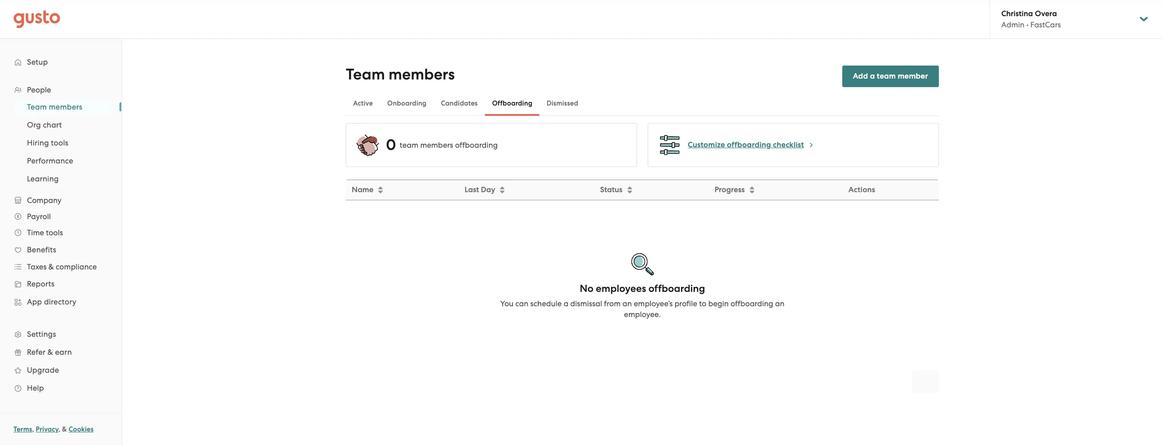 Task type: vqa. For each thing, say whether or not it's contained in the screenshot.
'0 team members offboarding'
yes



Task type: describe. For each thing, give the bounding box(es) containing it.
upgrade link
[[9, 362, 112, 378]]

name button
[[346, 181, 458, 200]]

refer
[[27, 348, 46, 357]]

org chart link
[[16, 117, 112, 133]]

compliance
[[56, 262, 97, 271]]

christina overa admin • fastcars
[[1002, 9, 1061, 29]]

hiring tools
[[27, 138, 68, 147]]

time tools button
[[9, 225, 112, 241]]

no
[[580, 282, 594, 295]]

learning link
[[16, 171, 112, 187]]

onboarding button
[[380, 93, 434, 114]]

offboarding
[[492, 99, 533, 107]]

add a team member
[[853, 71, 928, 81]]

terms
[[13, 426, 32, 434]]

tools for time tools
[[46, 228, 63, 237]]

privacy link
[[36, 426, 58, 434]]

learning
[[27, 174, 59, 183]]

offboarding inside "link"
[[727, 140, 771, 150]]

reports
[[27, 279, 55, 288]]

& for earn
[[48, 348, 53, 357]]

taxes & compliance button
[[9, 259, 112, 275]]

earn
[[55, 348, 72, 357]]

offboarding up the profile
[[649, 282, 705, 295]]

last day button
[[459, 181, 594, 200]]

payroll
[[27, 212, 51, 221]]

dismissed button
[[540, 93, 586, 114]]

name
[[352, 185, 374, 195]]

admin
[[1002, 20, 1025, 29]]

christina
[[1002, 9, 1033, 18]]

last day
[[465, 185, 495, 195]]

candidates
[[441, 99, 478, 107]]

begin
[[708, 299, 729, 308]]

refer & earn link
[[9, 344, 112, 360]]

progress
[[715, 185, 745, 195]]

taxes & compliance
[[27, 262, 97, 271]]

progress button
[[709, 181, 843, 200]]

cookies
[[69, 426, 94, 434]]

settings link
[[9, 326, 112, 342]]

benefits
[[27, 245, 56, 254]]

company button
[[9, 192, 112, 208]]

actions
[[849, 185, 875, 195]]

a inside no employees offboarding you can schedule a dismissal from an employee's profile to begin offboarding an employee.
[[564, 299, 569, 308]]

gusto navigation element
[[0, 39, 121, 412]]

app directory link
[[9, 294, 112, 310]]

dismissal
[[570, 299, 602, 308]]

dismissed
[[547, 99, 578, 107]]

app directory
[[27, 297, 76, 306]]

overa
[[1035, 9, 1057, 18]]

you
[[500, 299, 514, 308]]

checklist
[[773, 140, 804, 150]]

0 vertical spatial team members
[[346, 65, 455, 84]]

0 team members offboarding
[[386, 136, 498, 154]]

active button
[[346, 93, 380, 114]]

status
[[600, 185, 623, 195]]

payroll button
[[9, 208, 112, 225]]

team inside button
[[877, 71, 896, 81]]

org chart
[[27, 120, 62, 129]]

schedule
[[530, 299, 562, 308]]

help link
[[9, 380, 112, 396]]

members inside 0 team members offboarding
[[420, 141, 453, 150]]

team inside 0 team members offboarding
[[400, 141, 418, 150]]

employee.
[[624, 310, 661, 319]]

team members tab list
[[346, 91, 939, 116]]

settings
[[27, 330, 56, 339]]

active
[[353, 99, 373, 107]]

chart
[[43, 120, 62, 129]]

team inside team members link
[[27, 102, 47, 111]]



Task type: locate. For each thing, give the bounding box(es) containing it.
team right the add
[[877, 71, 896, 81]]

members inside gusto navigation element
[[49, 102, 82, 111]]

1 vertical spatial tools
[[46, 228, 63, 237]]

team members inside list
[[27, 102, 82, 111]]

offboarding right the begin
[[731, 299, 773, 308]]

2 an from the left
[[775, 299, 785, 308]]

company
[[27, 196, 61, 205]]

a right schedule
[[564, 299, 569, 308]]

1 vertical spatial &
[[48, 348, 53, 357]]

tools up performance link
[[51, 138, 68, 147]]

time
[[27, 228, 44, 237]]

•
[[1027, 20, 1029, 29]]

0 horizontal spatial a
[[564, 299, 569, 308]]

tools
[[51, 138, 68, 147], [46, 228, 63, 237]]

team members
[[346, 65, 455, 84], [27, 102, 82, 111]]

last
[[465, 185, 479, 195]]

terms link
[[13, 426, 32, 434]]

add a team member button
[[842, 66, 939, 87]]

no employees offboarding you can schedule a dismissal from an employee's profile to begin offboarding an employee.
[[500, 282, 785, 319]]

a inside 'add a team member' button
[[870, 71, 875, 81]]

reports link
[[9, 276, 112, 292]]

2 list from the top
[[0, 98, 121, 188]]

team members up onboarding
[[346, 65, 455, 84]]

list containing team members
[[0, 98, 121, 188]]

fastcars
[[1031, 20, 1061, 29]]

directory
[[44, 297, 76, 306]]

& inside dropdown button
[[48, 262, 54, 271]]

hiring tools link
[[16, 135, 112, 151]]

setup
[[27, 58, 48, 67]]

members
[[389, 65, 455, 84], [49, 102, 82, 111], [420, 141, 453, 150]]

offboarding tab panel
[[346, 123, 939, 416]]

0 vertical spatial a
[[870, 71, 875, 81]]

1 horizontal spatial a
[[870, 71, 875, 81]]

team down people
[[27, 102, 47, 111]]

time tools
[[27, 228, 63, 237]]

& right taxes
[[48, 262, 54, 271]]

, left the cookies button
[[58, 426, 60, 434]]

performance link
[[16, 153, 112, 169]]

1 vertical spatial team
[[400, 141, 418, 150]]

0 horizontal spatial team
[[400, 141, 418, 150]]

, left privacy 'link'
[[32, 426, 34, 434]]

can
[[516, 299, 529, 308]]

team members down the people dropdown button
[[27, 102, 82, 111]]

team up active button
[[346, 65, 385, 84]]

team members link
[[16, 99, 112, 115]]

0 horizontal spatial team
[[27, 102, 47, 111]]

2 vertical spatial &
[[62, 426, 67, 434]]

0 vertical spatial team
[[877, 71, 896, 81]]

benefits link
[[9, 242, 112, 258]]

1 vertical spatial team
[[27, 102, 47, 111]]

team right 0
[[400, 141, 418, 150]]

customize
[[688, 140, 725, 150]]

0 vertical spatial &
[[48, 262, 54, 271]]

2 , from the left
[[58, 426, 60, 434]]

list containing people
[[0, 82, 121, 397]]

1 vertical spatial members
[[49, 102, 82, 111]]

offboarding
[[727, 140, 771, 150], [455, 141, 498, 150], [649, 282, 705, 295], [731, 299, 773, 308]]

an
[[623, 299, 632, 308], [775, 299, 785, 308]]

& left earn
[[48, 348, 53, 357]]

setup link
[[9, 54, 112, 70]]

home image
[[13, 10, 60, 28]]

upgrade
[[27, 366, 59, 375]]

app
[[27, 297, 42, 306]]

tools down the payroll dropdown button
[[46, 228, 63, 237]]

a right the add
[[870, 71, 875, 81]]

0
[[386, 136, 396, 154]]

0 vertical spatial team
[[346, 65, 385, 84]]

0 vertical spatial members
[[389, 65, 455, 84]]

people
[[27, 85, 51, 94]]

performance
[[27, 156, 73, 165]]

offboarding inside 0 team members offboarding
[[455, 141, 498, 150]]

tools for hiring tools
[[51, 138, 68, 147]]

add
[[853, 71, 868, 81]]

list
[[0, 82, 121, 397], [0, 98, 121, 188]]

2 vertical spatial members
[[420, 141, 453, 150]]

0 vertical spatial tools
[[51, 138, 68, 147]]

,
[[32, 426, 34, 434], [58, 426, 60, 434]]

cookies button
[[69, 424, 94, 435]]

0 horizontal spatial team members
[[27, 102, 82, 111]]

day
[[481, 185, 495, 195]]

org
[[27, 120, 41, 129]]

1 , from the left
[[32, 426, 34, 434]]

offboarding up the last day on the top left of page
[[455, 141, 498, 150]]

offboarding button
[[485, 93, 540, 114]]

1 horizontal spatial an
[[775, 299, 785, 308]]

people button
[[9, 82, 112, 98]]

from
[[604, 299, 621, 308]]

hiring
[[27, 138, 49, 147]]

customize offboarding checklist link
[[688, 140, 815, 151]]

1 horizontal spatial team
[[877, 71, 896, 81]]

taxes
[[27, 262, 47, 271]]

employees
[[596, 282, 646, 295]]

1 horizontal spatial team
[[346, 65, 385, 84]]

offboarding left checklist
[[727, 140, 771, 150]]

0 horizontal spatial an
[[623, 299, 632, 308]]

0 horizontal spatial ,
[[32, 426, 34, 434]]

& left the cookies button
[[62, 426, 67, 434]]

customize offboarding checklist
[[688, 140, 804, 150]]

& for compliance
[[48, 262, 54, 271]]

privacy
[[36, 426, 58, 434]]

team
[[346, 65, 385, 84], [27, 102, 47, 111]]

help
[[27, 384, 44, 393]]

tools inside dropdown button
[[46, 228, 63, 237]]

team
[[877, 71, 896, 81], [400, 141, 418, 150]]

profile
[[675, 299, 697, 308]]

to
[[699, 299, 707, 308]]

employee's
[[634, 299, 673, 308]]

1 vertical spatial team members
[[27, 102, 82, 111]]

&
[[48, 262, 54, 271], [48, 348, 53, 357], [62, 426, 67, 434]]

terms , privacy , & cookies
[[13, 426, 94, 434]]

refer & earn
[[27, 348, 72, 357]]

1 list from the top
[[0, 82, 121, 397]]

1 an from the left
[[623, 299, 632, 308]]

1 vertical spatial a
[[564, 299, 569, 308]]

1 horizontal spatial ,
[[58, 426, 60, 434]]

1 horizontal spatial team members
[[346, 65, 455, 84]]

candidates button
[[434, 93, 485, 114]]

onboarding
[[387, 99, 427, 107]]

member
[[898, 71, 928, 81]]

a
[[870, 71, 875, 81], [564, 299, 569, 308]]



